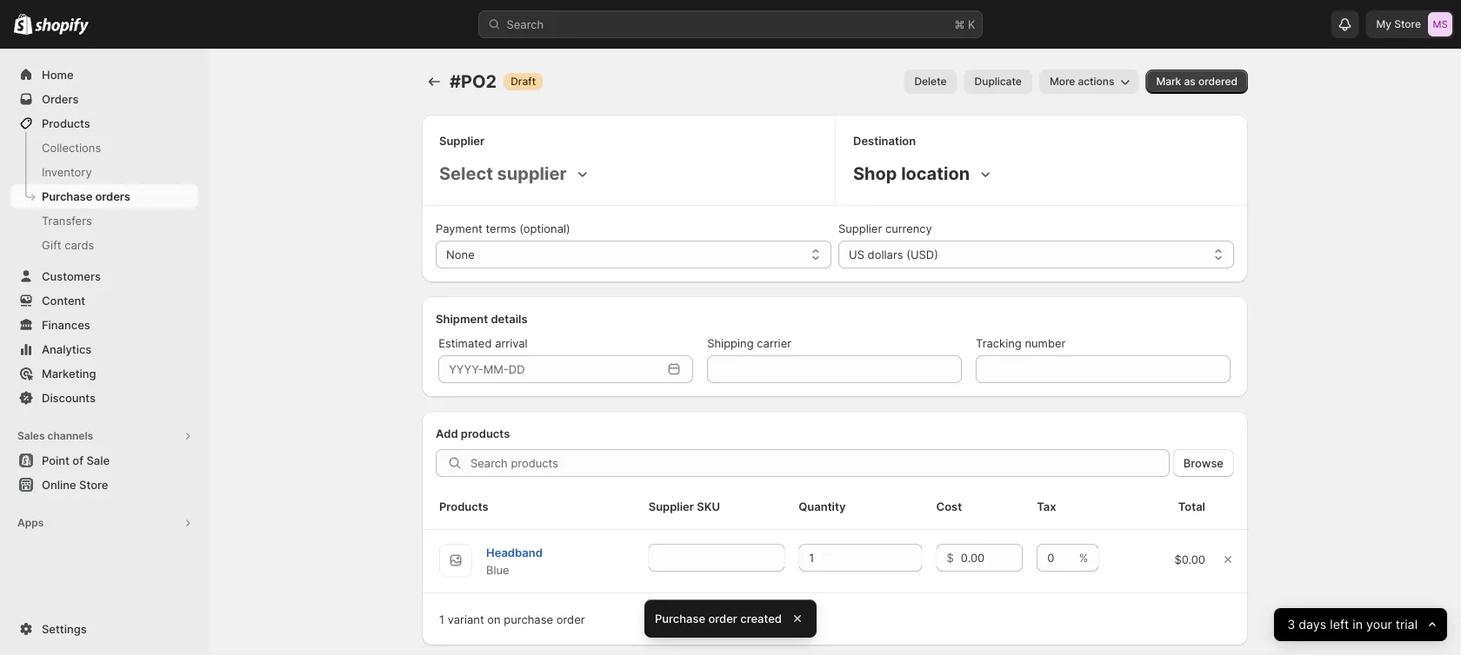 Task type: vqa. For each thing, say whether or not it's contained in the screenshot.
the Manage sales channels
no



Task type: locate. For each thing, give the bounding box(es) containing it.
total
[[1179, 500, 1206, 514]]

settings
[[42, 623, 87, 636]]

orders link
[[10, 87, 198, 111]]

currency
[[886, 222, 933, 235]]

order left created
[[709, 612, 738, 626]]

mark as ordered
[[1157, 75, 1238, 88]]

store down sale
[[79, 479, 108, 492]]

3
[[1288, 618, 1295, 633]]

None text field
[[649, 545, 785, 572]]

purchase for purchase orders
[[42, 190, 92, 203]]

supplier for supplier sku
[[649, 500, 694, 514]]

0 vertical spatial store
[[1395, 18, 1422, 30]]

supplier for supplier
[[439, 134, 485, 147]]

purchase
[[42, 190, 92, 203], [655, 612, 706, 626]]

tracking number
[[976, 337, 1066, 350]]

apps
[[17, 517, 44, 530]]

terms
[[486, 222, 516, 235]]

of
[[72, 454, 83, 468]]

supplier
[[497, 163, 567, 184]]

on
[[487, 613, 501, 627]]

destination
[[853, 134, 916, 147]]

finances
[[42, 318, 90, 332]]

0 horizontal spatial supplier
[[439, 134, 485, 147]]

1 vertical spatial supplier
[[839, 222, 882, 235]]

1 horizontal spatial store
[[1395, 18, 1422, 30]]

cards
[[65, 238, 94, 252]]

none
[[446, 248, 475, 261]]

0 vertical spatial purchase
[[42, 190, 92, 203]]

k
[[968, 17, 976, 31]]

discounts link
[[10, 386, 198, 411]]

collections
[[42, 141, 101, 154]]

1 horizontal spatial supplier
[[649, 500, 694, 514]]

store
[[1395, 18, 1422, 30], [79, 479, 108, 492]]

supplier up us
[[839, 222, 882, 235]]

1 horizontal spatial shopify image
[[35, 18, 89, 35]]

products up collections
[[42, 117, 90, 130]]

my
[[1377, 18, 1392, 30]]

apps button
[[10, 512, 198, 536]]

1 horizontal spatial products
[[439, 500, 489, 514]]

$
[[947, 552, 954, 565]]

Tracking number text field
[[976, 356, 1231, 384]]

analytics link
[[10, 338, 198, 362]]

(usd)
[[907, 248, 939, 261]]

store inside button
[[79, 479, 108, 492]]

0 vertical spatial products
[[42, 117, 90, 130]]

purchase left created
[[655, 612, 706, 626]]

0 horizontal spatial order
[[557, 613, 585, 627]]

your
[[1367, 618, 1392, 633]]

purchase up transfers
[[42, 190, 92, 203]]

0 horizontal spatial purchase
[[42, 190, 92, 203]]

shopify image
[[14, 14, 32, 35], [35, 18, 89, 35]]

products
[[461, 427, 510, 441]]

mark
[[1157, 75, 1182, 88]]

discounts
[[42, 392, 96, 405]]

channels
[[47, 430, 93, 443]]

browse
[[1184, 457, 1224, 470]]

0 vertical spatial supplier
[[439, 134, 485, 147]]

my store image
[[1429, 12, 1453, 37]]

blue
[[486, 564, 510, 577]]

online store button
[[0, 473, 209, 498]]

us
[[849, 248, 865, 261]]

more actions button
[[1040, 70, 1139, 94]]

shipment details
[[436, 312, 528, 326]]

purchase orders
[[42, 190, 130, 203]]

search
[[507, 17, 544, 31]]

1 vertical spatial store
[[79, 479, 108, 492]]

shop location button
[[850, 160, 998, 188]]

content link
[[10, 289, 198, 313]]

1 variant on purchase order
[[439, 613, 585, 627]]

None number field
[[799, 545, 897, 572]]

products up the headband link
[[439, 500, 489, 514]]

as
[[1184, 75, 1196, 88]]

browse button
[[1173, 450, 1235, 478]]

payment terms (optional)
[[436, 222, 571, 235]]

online store
[[42, 479, 108, 492]]

carrier
[[757, 337, 792, 350]]

supplier up select
[[439, 134, 485, 147]]

customers
[[42, 270, 101, 283]]

0 horizontal spatial store
[[79, 479, 108, 492]]

point
[[42, 454, 70, 468]]

⌘ k
[[955, 17, 976, 31]]

store for online store
[[79, 479, 108, 492]]

store right the my
[[1395, 18, 1422, 30]]

inventory link
[[10, 160, 198, 184]]

supplier left sku
[[649, 500, 694, 514]]

1 horizontal spatial purchase
[[655, 612, 706, 626]]

2 horizontal spatial supplier
[[839, 222, 882, 235]]

headband blue
[[486, 546, 543, 577]]

number
[[1025, 337, 1066, 350]]

supplier for supplier currency
[[839, 222, 882, 235]]

3 days left in your trial
[[1288, 618, 1418, 633]]

2 vertical spatial supplier
[[649, 500, 694, 514]]

in
[[1353, 618, 1363, 633]]

cost
[[937, 500, 962, 514]]

arrival
[[495, 337, 528, 350]]

my store
[[1377, 18, 1422, 30]]

order right the purchase
[[557, 613, 585, 627]]

store for my store
[[1395, 18, 1422, 30]]

gift cards link
[[10, 233, 198, 258]]

Estimated arrival text field
[[439, 356, 662, 384]]

supplier sku
[[649, 500, 720, 514]]

sales channels button
[[10, 425, 198, 449]]

quantity
[[799, 500, 846, 514]]

1 vertical spatial purchase
[[655, 612, 706, 626]]

dollars
[[868, 248, 904, 261]]

Search products text field
[[471, 450, 1170, 478]]

order
[[709, 612, 738, 626], [557, 613, 585, 627]]

left
[[1330, 618, 1349, 633]]



Task type: describe. For each thing, give the bounding box(es) containing it.
1
[[439, 613, 445, 627]]

finances link
[[10, 313, 198, 338]]

add
[[436, 427, 458, 441]]

shipping carrier
[[707, 337, 792, 350]]

% text field
[[1037, 545, 1076, 572]]

shipment
[[436, 312, 488, 326]]

0 horizontal spatial shopify image
[[14, 14, 32, 35]]

%
[[1079, 552, 1089, 565]]

marketing link
[[10, 362, 198, 386]]

created
[[741, 612, 782, 626]]

1 horizontal spatial order
[[709, 612, 738, 626]]

home
[[42, 68, 74, 81]]

orders
[[95, 190, 130, 203]]

days
[[1299, 618, 1327, 633]]

trial
[[1396, 618, 1418, 633]]

purchase
[[504, 613, 553, 627]]

online
[[42, 479, 76, 492]]

1 vertical spatial products
[[439, 500, 489, 514]]

Shipping carrier text field
[[707, 356, 962, 384]]

(optional)
[[520, 222, 571, 235]]

purchase orders link
[[10, 184, 198, 209]]

tax
[[1037, 500, 1057, 514]]

online store link
[[10, 473, 198, 498]]

select supplier button
[[436, 160, 595, 188]]

details
[[491, 312, 528, 326]]

ordered
[[1199, 75, 1238, 88]]

settings link
[[10, 618, 198, 642]]

more actions
[[1050, 75, 1115, 88]]

sales
[[17, 430, 45, 443]]

$ text field
[[961, 545, 1023, 572]]

payment
[[436, 222, 483, 235]]

shop location
[[853, 163, 970, 184]]

sku
[[697, 500, 720, 514]]

gift cards
[[42, 238, 94, 252]]

gift
[[42, 238, 61, 252]]

duplicate link
[[965, 70, 1033, 94]]

$0.00
[[1175, 553, 1206, 567]]

⌘
[[955, 17, 965, 31]]

supplier currency
[[839, 222, 933, 235]]

mark as ordered button
[[1146, 70, 1248, 94]]

sales channels
[[17, 430, 93, 443]]

products link
[[10, 111, 198, 136]]

transfers link
[[10, 209, 198, 233]]

#po2
[[450, 71, 497, 92]]

headband
[[486, 546, 543, 560]]

select
[[439, 163, 493, 184]]

0 horizontal spatial products
[[42, 117, 90, 130]]

us dollars (usd)
[[849, 248, 939, 261]]

draft
[[511, 75, 536, 88]]

select supplier
[[439, 163, 567, 184]]

analytics
[[42, 343, 92, 356]]

content
[[42, 294, 85, 308]]

delete button
[[904, 70, 958, 94]]

actions
[[1078, 75, 1115, 88]]

point of sale
[[42, 454, 110, 468]]

tracking
[[976, 337, 1022, 350]]

point of sale button
[[0, 449, 209, 473]]

3 days left in your trial button
[[1274, 609, 1448, 642]]

estimated
[[439, 337, 492, 350]]

headband link
[[486, 546, 543, 560]]

duplicate
[[975, 75, 1022, 88]]

orders
[[42, 92, 79, 106]]

delete
[[915, 75, 947, 88]]

add products
[[436, 427, 510, 441]]

inventory
[[42, 165, 92, 179]]

marketing
[[42, 367, 96, 381]]

estimated arrival
[[439, 337, 528, 350]]

shipping
[[707, 337, 754, 350]]

purchase for purchase order created
[[655, 612, 706, 626]]

transfers
[[42, 214, 92, 228]]

point of sale link
[[10, 449, 198, 473]]

variant
[[448, 613, 484, 627]]



